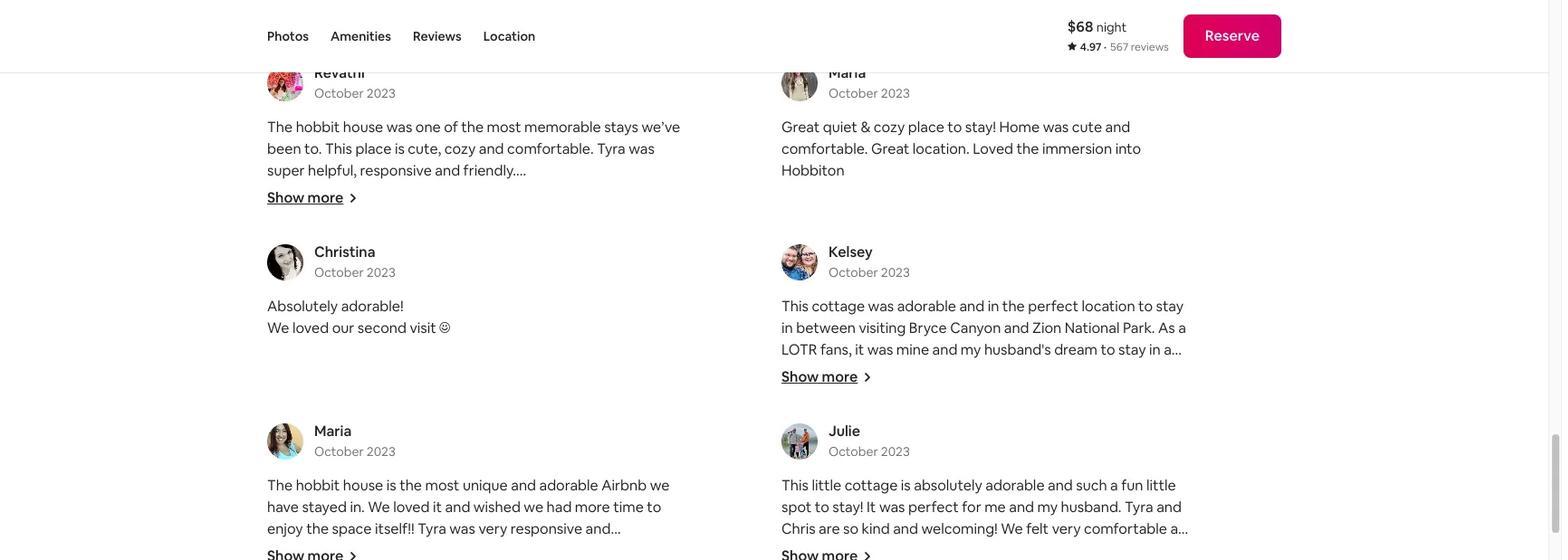Task type: describe. For each thing, give the bounding box(es) containing it.
my inside this little cottage is absolutely adorable and such a fun little spot to stay! it was perfect for me and my husband. tyra and chris are so kind and welcoming! we felt very comfortable and totally at home! would definitely stay here again next time
[[1038, 499, 1058, 518]]

a right as
[[1179, 319, 1187, 338]]

seeing
[[820, 384, 864, 403]]

(which
[[909, 406, 953, 425]]

in up the canyon
[[988, 297, 999, 316]]

more inside the hobbit house is the most unique and adorable airbnb we have stayed in. we loved it and wished we had more time to enjoy the space itself!! tyra was very responsive and communicative. a wonderful stay.
[[575, 499, 610, 518]]

we're
[[267, 183, 306, 202]]

0 horizontal spatial definitely
[[309, 183, 371, 202]]

stay! inside great quiet & cozy place to stay! home was cute and comfortable. great location. loved the immersion into hobbiton
[[965, 118, 996, 137]]

julie
[[829, 422, 861, 441]]

and down unique
[[445, 499, 470, 518]]

to down (which
[[919, 428, 934, 447]]

a left quick
[[1130, 406, 1138, 425]]

567
[[1111, 40, 1129, 54]]

we right airbnb
[[650, 477, 670, 496]]

2023 inside christina october 2023
[[367, 265, 396, 281]]

had inside this cottage was adorable and in the perfect location to stay in between visiting bryce canyon and zion national park. as a lotr fans, it was mine and my husband's dream to stay in a hobbit house during our honeymoon and tyra's was perfect. after seeing bryce canyon, we drove to the cottage, had dinner at mandarin (which was fantastic), then it was a quick hour and a half drive to zion in the morning. if we ever make it back to utah, we'd love to stay again!
[[1133, 384, 1158, 403]]

adorable inside this cottage was adorable and in the perfect location to stay in between visiting bryce canyon and zion national park. as a lotr fans, it was mine and my husband's dream to stay in a hobbit house during our honeymoon and tyra's was perfect. after seeing bryce canyon, we drove to the cottage, had dinner at mandarin (which was fantastic), then it was a quick hour and a half drive to zion in the morning. if we ever make it back to utah, we'd love to stay again!
[[897, 297, 956, 316]]

helpful,
[[308, 162, 357, 181]]

during
[[872, 363, 915, 382]]

stays
[[604, 118, 639, 137]]

·
[[1104, 40, 1107, 54]]

is inside the hobbit house was one of the most memorable stays we've been to. this place is cute, cozy and comfortable. tyra was super helpful, responsive and friendly.
[[395, 140, 405, 159]]

october inside christina october 2023
[[314, 265, 364, 281]]

this for this cottage was adorable and in the perfect location to stay in between visiting bryce canyon and zion national park. as a lotr fans, it was mine and my husband's dream to stay in a hobbit house during our honeymoon and tyra's was perfect. after seeing bryce canyon, we drove to the cottage, had dinner at mandarin (which was fantastic), then it was a quick hour and a half drive to zion in the morning. if we ever make it back to utah, we'd love to stay again!
[[782, 297, 809, 316]]

revathi image
[[267, 66, 303, 102]]

stayed
[[302, 499, 347, 518]]

responsive inside the hobbit house was one of the most memorable stays we've been to. this place is cute, cozy and comfortable. tyra was super helpful, responsive and friendly.
[[360, 162, 432, 181]]

stay down park.
[[1119, 341, 1146, 360]]

perfect inside this little cottage is absolutely adorable and such a fun little spot to stay! it was perfect for me and my husband. tyra and chris are so kind and welcoming! we felt very comfortable and totally at home! would definitely stay here again next time
[[909, 499, 959, 518]]

this for this little cottage is absolutely adorable and such a fun little spot to stay! it was perfect for me and my husband. tyra and chris are so kind and welcoming! we felt very comfortable and totally at home! would definitely stay here again next time
[[782, 477, 809, 496]]

drove
[[988, 384, 1027, 403]]

to.
[[304, 140, 322, 159]]

to up fantastic),
[[1030, 384, 1044, 403]]

was up cottage, at the bottom right of page
[[1097, 363, 1123, 382]]

was inside the hobbit house is the most unique and adorable airbnb we have stayed in. we loved it and wished we had more time to enjoy the space itself!! tyra was very responsive and communicative. a wonderful stay.
[[450, 520, 475, 539]]

☺️
[[440, 319, 450, 338]]

house for to
[[343, 477, 383, 496]]

was up 'visiting'
[[868, 297, 894, 316]]

christina image
[[267, 245, 303, 281]]

in up utah,
[[969, 428, 981, 447]]

this cottage was adorable and in the perfect location to stay in between visiting bryce canyon and zion national park. as a lotr fans, it was mine and my husband's dream to stay in a hobbit house during our honeymoon and tyra's was perfect. after seeing bryce canyon, we drove to the cottage, had dinner at mandarin (which was fantastic), then it was a quick hour and a half drive to zion in the morning. if we ever make it back to utah, we'd love to stay again!
[[782, 297, 1187, 469]]

to right 'love'
[[1058, 450, 1073, 469]]

reviews button
[[413, 0, 462, 72]]

dinner
[[782, 406, 824, 425]]

in up perfect.
[[1150, 341, 1161, 360]]

felt
[[1026, 520, 1049, 539]]

night
[[1097, 19, 1127, 35]]

1 horizontal spatial our
[[472, 183, 494, 202]]

it
[[867, 499, 876, 518]]

the for the hobbit house is the most unique and adorable airbnb we have stayed in. we loved it and wished we had more time to enjoy the space itself!! tyra was very responsive and communicative. a wonderful stay.
[[267, 477, 293, 496]]

the inside great quiet & cozy place to stay! home was cute and comfortable. great location. loved the immersion into hobbiton
[[1017, 140, 1039, 159]]

photos button
[[267, 0, 309, 72]]

kind
[[862, 520, 890, 539]]

1 horizontal spatial maria october 2023
[[829, 64, 910, 102]]

to up absolutely
[[937, 450, 951, 469]]

was inside great quiet & cozy place to stay! home was cute and comfortable. great location. loved the immersion into hobbiton
[[1043, 118, 1069, 137]]

comfortable. inside great quiet & cozy place to stay! home was cute and comfortable. great location. loved the immersion into hobbiton
[[782, 140, 868, 159]]

cute
[[1072, 118, 1102, 137]]

morning.
[[1010, 428, 1069, 447]]

is for julie
[[901, 477, 911, 496]]

julie image
[[782, 424, 818, 461]]

if
[[782, 450, 791, 469]]

at inside this cottage was adorable and in the perfect location to stay in between visiting bryce canyon and zion national park. as a lotr fans, it was mine and my husband's dream to stay in a hobbit house during our honeymoon and tyra's was perfect. after seeing bryce canyon, we drove to the cottage, had dinner at mandarin (which was fantastic), then it was a quick hour and a half drive to zion in the morning. if we ever make it back to utah, we'd love to stay again!
[[827, 406, 841, 425]]

in up the lotr
[[782, 319, 793, 338]]

0 vertical spatial zion
[[1033, 319, 1062, 338]]

we right wished
[[524, 499, 544, 518]]

the up husband's
[[1003, 297, 1025, 316]]

cottage,
[[1073, 384, 1130, 403]]

national
[[1065, 319, 1120, 338]]

and up the canyon
[[960, 297, 985, 316]]

place inside great quiet & cozy place to stay! home was cute and comfortable. great location. loved the immersion into hobbiton
[[908, 118, 945, 137]]

and up comfortable
[[1157, 499, 1182, 518]]

comfortable. inside the hobbit house was one of the most memorable stays we've been to. this place is cute, cozy and comfortable. tyra was super helpful, responsive and friendly.
[[507, 140, 594, 159]]

it down drive
[[889, 450, 898, 469]]

show for we're definitely going back on our next visit.
[[267, 189, 305, 208]]

airbnb
[[602, 477, 647, 496]]

canyon
[[950, 319, 1001, 338]]

one
[[416, 118, 441, 137]]

2023 for the hobbit house is the most unique and adorable airbnb we have stayed in. we loved it and wished we had more time to enjoy the space itself!! tyra was very responsive and communicative. a wonderful stay.
[[367, 444, 396, 461]]

2 little from the left
[[1147, 477, 1176, 496]]

have
[[267, 499, 299, 518]]

reserve button
[[1184, 14, 1282, 58]]

0 vertical spatial bryce
[[909, 319, 947, 338]]

and up ever
[[815, 428, 841, 447]]

1 little from the left
[[812, 477, 842, 496]]

in right "photos"
[[315, 9, 326, 28]]

between
[[796, 319, 856, 338]]

christina october 2023
[[314, 243, 396, 281]]

honeymoon
[[944, 363, 1024, 382]]

lotr
[[782, 341, 817, 360]]

most inside the hobbit house was one of the most memorable stays we've been to. this place is cute, cozy and comfortable. tyra was super helpful, responsive and friendly.
[[487, 118, 521, 137]]

wonderful
[[390, 542, 458, 561]]

and right me
[[1009, 499, 1034, 518]]

the up communicative.
[[306, 520, 329, 539]]

after
[[782, 384, 817, 403]]

and up would
[[893, 520, 919, 539]]

itself!!
[[375, 520, 415, 539]]

our inside absolutely adorable! we loved our second visit ☺️
[[332, 319, 355, 338]]

and up friendly.
[[479, 140, 504, 159]]

into
[[1116, 140, 1141, 159]]

communicative.
[[267, 542, 373, 561]]

cute,
[[408, 140, 441, 159]]

hobbit for the hobbit house was one of the most memorable stays we've been to. this place is cute, cozy and comfortable. tyra was super helpful, responsive and friendly.
[[296, 118, 340, 137]]

perfect inside this cottage was adorable and in the perfect location to stay in between visiting bryce canyon and zion national park. as a lotr fans, it was mine and my husband's dream to stay in a hobbit house during our honeymoon and tyra's was perfect. after seeing bryce canyon, we drove to the cottage, had dinner at mandarin (which was fantastic), then it was a quick hour and a half drive to zion in the morning. if we ever make it back to utah, we'd love to stay again!
[[1028, 297, 1079, 316]]

1 vertical spatial zion
[[937, 428, 966, 447]]

it down cottage, at the bottom right of page
[[1089, 406, 1098, 425]]

reviews
[[1131, 40, 1169, 54]]

canyon,
[[908, 384, 962, 403]]

photos
[[267, 28, 309, 44]]

0 horizontal spatial bryce
[[867, 384, 905, 403]]

chris
[[782, 520, 816, 539]]

1 horizontal spatial maria
[[829, 64, 866, 83]]

perfect.
[[1126, 363, 1180, 382]]

enjoy
[[267, 520, 303, 539]]

this inside the hobbit house was one of the most memorable stays we've been to. this place is cute, cozy and comfortable. tyra was super helpful, responsive and friendly.
[[325, 140, 352, 159]]

0 vertical spatial great
[[782, 118, 820, 137]]

to inside great quiet & cozy place to stay! home was cute and comfortable. great location. loved the immersion into hobbiton
[[948, 118, 962, 137]]

great quiet & cozy place to stay! home was cute and comfortable. great location. loved the immersion into hobbiton
[[782, 118, 1141, 181]]

to down 'national'
[[1101, 341, 1116, 360]]

2023 for this little cottage is absolutely adorable and such a fun little spot to stay! it was perfect for me and my husband. tyra and chris are so kind and welcoming! we felt very comfortable and totally at home! would definitely stay here again next time
[[881, 444, 910, 461]]

check-
[[267, 9, 315, 28]]

a
[[376, 542, 387, 561]]

was right (which
[[956, 406, 982, 425]]

and up on
[[435, 162, 460, 181]]

and up wished
[[511, 477, 536, 496]]

0 horizontal spatial maria october 2023
[[314, 422, 396, 461]]

in.
[[350, 499, 365, 518]]

going
[[375, 183, 413, 202]]

the hobbit house is the most unique and adorable airbnb we have stayed in. we loved it and wished we had more time to enjoy the space itself!! tyra was very responsive and communicative. a wonderful stay.
[[267, 477, 670, 561]]

absolutely adorable! we loved our second visit ☺️
[[267, 297, 450, 338]]

dream
[[1055, 341, 1098, 360]]

very inside this little cottage is absolutely adorable and such a fun little spot to stay! it was perfect for me and my husband. tyra and chris are so kind and welcoming! we felt very comfortable and totally at home! would definitely stay here again next time
[[1052, 520, 1081, 539]]

show more for this
[[782, 368, 858, 387]]

we've
[[642, 118, 680, 137]]

2023 up great quiet & cozy place to stay! home was cute and comfortable. great location. loved the immersion into hobbiton
[[881, 86, 910, 102]]

super
[[267, 162, 305, 181]]

it right fans,
[[855, 341, 864, 360]]

so
[[843, 520, 859, 539]]

0 vertical spatial back
[[416, 183, 448, 202]]

on
[[451, 183, 468, 202]]

been
[[267, 140, 301, 159]]

was down we've
[[629, 140, 655, 159]]

the up then
[[1047, 384, 1070, 403]]

amenities
[[331, 28, 391, 44]]

the hobbit house was one of the most memorable stays we've been to. this place is cute, cozy and comfortable. tyra was super helpful, responsive and friendly.
[[267, 118, 680, 181]]

as
[[1159, 319, 1176, 338]]

we inside absolutely adorable! we loved our second visit ☺️
[[267, 319, 289, 338]]

0 horizontal spatial maria
[[314, 422, 352, 441]]

quick
[[1141, 406, 1177, 425]]

a left half
[[844, 428, 852, 447]]

such
[[1076, 477, 1108, 496]]

tyra inside the hobbit house is the most unique and adorable airbnb we have stayed in. we loved it and wished we had more time to enjoy the space itself!! tyra was very responsive and communicative. a wonderful stay.
[[418, 520, 446, 539]]

maria image
[[267, 424, 303, 461]]

$68 night
[[1068, 17, 1127, 36]]

hour
[[782, 428, 812, 447]]

and down husband's
[[1027, 363, 1052, 382]]

to inside the hobbit house is the most unique and adorable airbnb we have stayed in. we loved it and wished we had more time to enjoy the space itself!! tyra was very responsive and communicative. a wonderful stay.
[[647, 499, 662, 518]]



Task type: vqa. For each thing, say whether or not it's contained in the screenshot.
2023 in "Revathi October 2023"
yes



Task type: locate. For each thing, give the bounding box(es) containing it.
to up park.
[[1139, 297, 1153, 316]]

2 comfortable. from the left
[[782, 140, 868, 159]]

my inside this cottage was adorable and in the perfect location to stay in between visiting bryce canyon and zion national park. as a lotr fans, it was mine and my husband's dream to stay in a hobbit house during our honeymoon and tyra's was perfect. after seeing bryce canyon, we drove to the cottage, had dinner at mandarin (which was fantastic), then it was a quick hour and a half drive to zion in the morning. if we ever make it back to utah, we'd love to stay again!
[[961, 341, 981, 360]]

this inside this little cottage is absolutely adorable and such a fun little spot to stay! it was perfect for me and my husband. tyra and chris are so kind and welcoming! we felt very comfortable and totally at home! would definitely stay here again next time
[[782, 477, 809, 496]]

perfect
[[1028, 297, 1079, 316], [909, 499, 959, 518]]

friendly.
[[463, 162, 516, 181]]

to inside this little cottage is absolutely adorable and such a fun little spot to stay! it was perfect for me and my husband. tyra and chris are so kind and welcoming! we felt very comfortable and totally at home! would definitely stay here again next time
[[815, 499, 830, 518]]

are
[[819, 520, 840, 539]]

my
[[961, 341, 981, 360], [1038, 499, 1058, 518]]

we inside the hobbit house is the most unique and adorable airbnb we have stayed in. we loved it and wished we had more time to enjoy the space itself!! tyra was very responsive and communicative. a wonderful stay.
[[368, 499, 390, 518]]

second
[[358, 319, 407, 338]]

next inside this little cottage is absolutely adorable and such a fun little spot to stay! it was perfect for me and my husband. tyra and chris are so kind and welcoming! we felt very comfortable and totally at home! would definitely stay here again next time
[[1103, 542, 1133, 561]]

was left one
[[387, 118, 412, 137]]

2023 inside revathi october 2023
[[367, 86, 396, 102]]

list containing revathi
[[260, 64, 1289, 561]]

the up we'd
[[984, 428, 1006, 447]]

adorable inside this little cottage is absolutely adorable and such a fun little spot to stay! it was perfect for me and my husband. tyra and chris are so kind and welcoming! we felt very comfortable and totally at home! would definitely stay here again next time
[[986, 477, 1045, 496]]

stay up such
[[1076, 450, 1103, 469]]

0 horizontal spatial great
[[782, 118, 820, 137]]

0 horizontal spatial we
[[267, 319, 289, 338]]

kelsey
[[829, 243, 873, 262]]

responsive up the going at the left
[[360, 162, 432, 181]]

drive
[[883, 428, 916, 447]]

revathi image
[[267, 66, 303, 102]]

back inside this cottage was adorable and in the perfect location to stay in between visiting bryce canyon and zion national park. as a lotr fans, it was mine and my husband's dream to stay in a hobbit house during our honeymoon and tyra's was perfect. after seeing bryce canyon, we drove to the cottage, had dinner at mandarin (which was fantastic), then it was a quick hour and a half drive to zion in the morning. if we ever make it back to utah, we'd love to stay again!
[[901, 450, 934, 469]]

loved up itself!!
[[393, 499, 430, 518]]

show more
[[267, 189, 344, 208], [782, 368, 858, 387]]

maria october 2023
[[829, 64, 910, 102], [314, 422, 396, 461]]

tyra up the wonderful
[[418, 520, 446, 539]]

stay inside this little cottage is absolutely adorable and such a fun little spot to stay! it was perfect for me and my husband. tyra and chris are so kind and welcoming! we felt very comfortable and totally at home! would definitely stay here again next time
[[1000, 542, 1028, 561]]

october inside revathi october 2023
[[314, 86, 364, 102]]

little right "fun"
[[1147, 477, 1176, 496]]

absolutely
[[267, 297, 338, 316]]

place inside the hobbit house was one of the most memorable stays we've been to. this place is cute, cozy and comfortable. tyra was super helpful, responsive and friendly.
[[355, 140, 392, 159]]

this up spot on the bottom of the page
[[782, 477, 809, 496]]

0 vertical spatial cottage
[[812, 297, 865, 316]]

great
[[782, 118, 820, 137], [871, 140, 910, 159]]

back down drive
[[901, 450, 934, 469]]

1 vertical spatial maria
[[314, 422, 352, 441]]

the
[[461, 118, 484, 137], [1017, 140, 1039, 159], [1003, 297, 1025, 316], [1047, 384, 1070, 403], [984, 428, 1006, 447], [400, 477, 422, 496], [306, 520, 329, 539]]

our inside this cottage was adorable and in the perfect location to stay in between visiting bryce canyon and zion national park. as a lotr fans, it was mine and my husband's dream to stay in a hobbit house during our honeymoon and tyra's was perfect. after seeing bryce canyon, we drove to the cottage, had dinner at mandarin (which was fantastic), then it was a quick hour and a half drive to zion in the morning. if we ever make it back to utah, we'd love to stay again!
[[919, 363, 941, 382]]

definitely down "welcoming!"
[[934, 542, 997, 561]]

cottage inside this little cottage is absolutely adorable and such a fun little spot to stay! it was perfect for me and my husband. tyra and chris are so kind and welcoming! we felt very comfortable and totally at home! would definitely stay here again next time
[[845, 477, 898, 496]]

0 horizontal spatial most
[[425, 477, 460, 496]]

october for this cottage was adorable and in the perfect location to stay in between visiting bryce canyon and zion national park. as a lotr fans, it was mine and my husband's dream to stay in a hobbit house during our honeymoon and tyra's was perfect. after seeing bryce canyon, we drove to the cottage, had dinner at mandarin (which was fantastic), then it was a quick hour and a half drive to zion in the morning.
[[829, 265, 878, 281]]

1 vertical spatial most
[[425, 477, 460, 496]]

hobbit down the lotr
[[782, 363, 826, 382]]

location
[[1082, 297, 1136, 316]]

most
[[487, 118, 521, 137], [425, 477, 460, 496]]

0 vertical spatial most
[[487, 118, 521, 137]]

0 vertical spatial responsive
[[360, 162, 432, 181]]

julie october 2023
[[829, 422, 910, 461]]

of
[[444, 118, 458, 137]]

1 horizontal spatial adorable
[[897, 297, 956, 316]]

responsive down wished
[[511, 520, 583, 539]]

hobbit inside the hobbit house was one of the most memorable stays we've been to. this place is cute, cozy and comfortable. tyra was super helpful, responsive and friendly.
[[296, 118, 340, 137]]

1 horizontal spatial loved
[[393, 499, 430, 518]]

cozy inside great quiet & cozy place to stay! home was cute and comfortable. great location. loved the immersion into hobbiton
[[874, 118, 905, 137]]

0 vertical spatial perfect
[[1028, 297, 1079, 316]]

2 vertical spatial this
[[782, 477, 809, 496]]

the right of
[[461, 118, 484, 137]]

and up into
[[1106, 118, 1131, 137]]

2023 inside "kelsey october 2023"
[[881, 265, 910, 281]]

0 horizontal spatial back
[[416, 183, 448, 202]]

immersion
[[1043, 140, 1112, 159]]

revathi october 2023
[[314, 64, 396, 102]]

is for maria
[[387, 477, 396, 496]]

is up itself!!
[[387, 477, 396, 496]]

to up are
[[815, 499, 830, 518]]

more down helpful, at the top left
[[308, 189, 344, 208]]

0 horizontal spatial tyra
[[418, 520, 446, 539]]

tyra down the stays
[[597, 140, 626, 159]]

show for this
[[782, 368, 819, 387]]

1 horizontal spatial responsive
[[511, 520, 583, 539]]

october up '&'
[[829, 86, 878, 102]]

maria image
[[782, 66, 818, 102], [782, 66, 818, 102], [267, 424, 303, 461]]

1 vertical spatial our
[[332, 319, 355, 338]]

1 vertical spatial cottage
[[845, 477, 898, 496]]

october for the hobbit house was one of the most memorable stays we've been to. this place is cute, cozy and comfortable. tyra was super helpful, responsive and friendly.
[[314, 86, 364, 102]]

it inside the hobbit house is the most unique and adorable airbnb we have stayed in. we loved it and wished we had more time to enjoy the space itself!! tyra was very responsive and communicative. a wonderful stay.
[[433, 499, 442, 518]]

2 vertical spatial more
[[575, 499, 610, 518]]

0 vertical spatial more
[[308, 189, 344, 208]]

house inside this cottage was adorable and in the perfect location to stay in between visiting bryce canyon and zion national park. as a lotr fans, it was mine and my husband's dream to stay in a hobbit house during our honeymoon and tyra's was perfect. after seeing bryce canyon, we drove to the cottage, had dinner at mandarin (which was fantastic), then it was a quick hour and a half drive to zion in the morning. if we ever make it back to utah, we'd love to stay again!
[[829, 363, 869, 382]]

2 vertical spatial tyra
[[418, 520, 446, 539]]

more down fans,
[[822, 368, 858, 387]]

0 vertical spatial loved
[[293, 319, 329, 338]]

revathi
[[314, 64, 365, 83]]

house
[[343, 118, 383, 137], [829, 363, 869, 382], [343, 477, 383, 496]]

maria october 2023 up '&'
[[829, 64, 910, 102]]

1 horizontal spatial show more button
[[782, 368, 873, 387]]

it
[[855, 341, 864, 360], [1089, 406, 1098, 425], [889, 450, 898, 469], [433, 499, 442, 518]]

show more button for this
[[782, 368, 873, 387]]

hobbit up the stayed
[[296, 477, 340, 496]]

is inside the hobbit house is the most unique and adorable airbnb we have stayed in. we loved it and wished we had more time to enjoy the space itself!! tyra was very responsive and communicative. a wonderful stay.
[[387, 477, 396, 496]]

visiting
[[859, 319, 906, 338]]

at inside this little cottage is absolutely adorable and such a fun little spot to stay! it was perfect for me and my husband. tyra and chris are so kind and welcoming! we felt very comfortable and totally at home! would definitely stay here again next time
[[827, 542, 840, 561]]

october inside "kelsey october 2023"
[[829, 265, 878, 281]]

we right if
[[794, 450, 814, 469]]

again
[[1064, 542, 1100, 561]]

the up itself!!
[[400, 477, 422, 496]]

1 horizontal spatial next
[[1103, 542, 1133, 561]]

and down airbnb
[[586, 520, 611, 539]]

4.97
[[1081, 40, 1102, 54]]

stay.
[[461, 542, 491, 561]]

at down seeing
[[827, 406, 841, 425]]

more
[[308, 189, 344, 208], [822, 368, 858, 387], [575, 499, 610, 518]]

definitely inside this little cottage is absolutely adorable and such a fun little spot to stay! it was perfect for me and my husband. tyra and chris are so kind and welcoming! we felt very comfortable and totally at home! would definitely stay here again next time
[[934, 542, 997, 561]]

and up husband's
[[1004, 319, 1030, 338]]

0 horizontal spatial show
[[267, 189, 305, 208]]

show more button for we're definitely going back on our next visit.
[[267, 189, 358, 208]]

adorable inside the hobbit house is the most unique and adorable airbnb we have stayed in. we loved it and wished we had more time to enjoy the space itself!! tyra was very responsive and communicative. a wonderful stay.
[[539, 477, 599, 496]]

is left the cute, on the top left of the page
[[395, 140, 405, 159]]

christina image
[[267, 245, 303, 281]]

very inside the hobbit house is the most unique and adorable airbnb we have stayed in. we loved it and wished we had more time to enjoy the space itself!! tyra was very responsive and communicative. a wonderful stay.
[[479, 520, 508, 539]]

0 horizontal spatial stay!
[[833, 499, 864, 518]]

show more for we're definitely going back on our next visit.
[[267, 189, 344, 208]]

the for the hobbit house was one of the most memorable stays we've been to. this place is cute, cozy and comfortable. tyra was super helpful, responsive and friendly.
[[267, 118, 293, 137]]

0 horizontal spatial next
[[497, 183, 527, 202]]

0 vertical spatial maria october 2023
[[829, 64, 910, 102]]

tyra's
[[1055, 363, 1093, 382]]

the inside the hobbit house is the most unique and adorable airbnb we have stayed in. we loved it and wished we had more time to enjoy the space itself!! tyra was very responsive and communicative. a wonderful stay.
[[267, 477, 293, 496]]

hobbit inside this cottage was adorable and in the perfect location to stay in between visiting bryce canyon and zion national park. as a lotr fans, it was mine and my husband's dream to stay in a hobbit house during our honeymoon and tyra's was perfect. after seeing bryce canyon, we drove to the cottage, had dinner at mandarin (which was fantastic), then it was a quick hour and a half drive to zion in the morning. if we ever make it back to utah, we'd love to stay again!
[[782, 363, 826, 382]]

adorable up 'mine'
[[897, 297, 956, 316]]

a left "fun"
[[1111, 477, 1118, 496]]

husband.
[[1061, 499, 1122, 518]]

visit.
[[530, 183, 560, 202]]

1 the from the top
[[267, 118, 293, 137]]

0 horizontal spatial zion
[[937, 428, 966, 447]]

show more button down fans,
[[782, 368, 873, 387]]

zion
[[1033, 319, 1062, 338], [937, 428, 966, 447]]

little down ever
[[812, 477, 842, 496]]

was inside this little cottage is absolutely adorable and such a fun little spot to stay! it was perfect for me and my husband. tyra and chris are so kind and welcoming! we felt very comfortable and totally at home! would definitely stay here again next time
[[879, 499, 905, 518]]

and right comfortable
[[1171, 520, 1196, 539]]

mandarin
[[844, 406, 906, 425]]

and right 'mine'
[[933, 341, 958, 360]]

5.0 out of 5.0 image
[[1062, 18, 1172, 21], [1062, 18, 1172, 21]]

1 vertical spatial responsive
[[511, 520, 583, 539]]

place up helpful, at the top left
[[355, 140, 392, 159]]

0 horizontal spatial cozy
[[445, 140, 476, 159]]

1 vertical spatial the
[[267, 477, 293, 496]]

0 horizontal spatial more
[[308, 189, 344, 208]]

was
[[387, 118, 412, 137], [1043, 118, 1069, 137], [629, 140, 655, 159], [868, 297, 894, 316], [868, 341, 893, 360], [1097, 363, 1123, 382], [956, 406, 982, 425], [1101, 406, 1127, 425], [879, 499, 905, 518], [450, 520, 475, 539]]

0 vertical spatial show more
[[267, 189, 344, 208]]

list
[[260, 64, 1289, 561]]

had
[[1133, 384, 1158, 403], [547, 499, 572, 518]]

zion up dream
[[1033, 319, 1062, 338]]

2 vertical spatial we
[[1001, 520, 1023, 539]]

0 vertical spatial house
[[343, 118, 383, 137]]

october for this little cottage is absolutely adorable and such a fun little spot to stay! it was perfect for me and my husband. tyra and chris are so kind and welcoming! we felt very comfortable and totally at home! would definitely stay here again next time
[[829, 444, 878, 461]]

0 horizontal spatial loved
[[293, 319, 329, 338]]

1 vertical spatial back
[[901, 450, 934, 469]]

is inside this little cottage is absolutely adorable and such a fun little spot to stay! it was perfect for me and my husband. tyra and chris are so kind and welcoming! we felt very comfortable and totally at home! would definitely stay here again next time
[[901, 477, 911, 496]]

to
[[948, 118, 962, 137], [1139, 297, 1153, 316], [1101, 341, 1116, 360], [1030, 384, 1044, 403], [919, 428, 934, 447], [937, 450, 951, 469], [1058, 450, 1073, 469], [647, 499, 662, 518], [815, 499, 830, 518]]

fantastic),
[[985, 406, 1052, 425]]

tyra down "fun"
[[1125, 499, 1154, 518]]

had inside the hobbit house is the most unique and adorable airbnb we have stayed in. we loved it and wished we had more time to enjoy the space itself!! tyra was very responsive and communicative. a wonderful stay.
[[547, 499, 572, 518]]

1 vertical spatial hobbit
[[782, 363, 826, 382]]

house for helpful,
[[343, 118, 383, 137]]

hobbit inside the hobbit house is the most unique and adorable airbnb we have stayed in. we loved it and wished we had more time to enjoy the space itself!! tyra was very responsive and communicative. a wonderful stay.
[[296, 477, 340, 496]]

was right it
[[879, 499, 905, 518]]

and
[[1106, 118, 1131, 137], [479, 140, 504, 159], [435, 162, 460, 181], [960, 297, 985, 316], [1004, 319, 1030, 338], [933, 341, 958, 360], [1027, 363, 1052, 382], [815, 428, 841, 447], [511, 477, 536, 496], [1048, 477, 1073, 496], [445, 499, 470, 518], [1009, 499, 1034, 518], [1157, 499, 1182, 518], [586, 520, 611, 539], [893, 520, 919, 539], [1171, 520, 1196, 539]]

to up location.
[[948, 118, 962, 137]]

again!
[[1106, 450, 1146, 469]]

visit
[[410, 319, 436, 338]]

&
[[861, 118, 871, 137]]

next
[[497, 183, 527, 202], [1103, 542, 1133, 561]]

october down the christina
[[314, 265, 364, 281]]

loved
[[293, 319, 329, 338], [393, 499, 430, 518]]

1 horizontal spatial definitely
[[934, 542, 997, 561]]

1 vertical spatial loved
[[393, 499, 430, 518]]

cozy down of
[[445, 140, 476, 159]]

1 vertical spatial great
[[871, 140, 910, 159]]

tyra inside this little cottage is absolutely adorable and such a fun little spot to stay! it was perfect for me and my husband. tyra and chris are so kind and welcoming! we felt very comfortable and totally at home! would definitely stay here again next time
[[1125, 499, 1154, 518]]

fun
[[1122, 477, 1144, 496]]

the inside the hobbit house was one of the most memorable stays we've been to. this place is cute, cozy and comfortable. tyra was super helpful, responsive and friendly.
[[461, 118, 484, 137]]

1 horizontal spatial little
[[1147, 477, 1176, 496]]

cottage up it
[[845, 477, 898, 496]]

1 very from the left
[[479, 520, 508, 539]]

and left such
[[1048, 477, 1073, 496]]

cozy inside the hobbit house was one of the most memorable stays we've been to. this place is cute, cozy and comfortable. tyra was super helpful, responsive and friendly.
[[445, 140, 476, 159]]

1 horizontal spatial cozy
[[874, 118, 905, 137]]

this inside this cottage was adorable and in the perfect location to stay in between visiting bryce canyon and zion national park. as a lotr fans, it was mine and my husband's dream to stay in a hobbit house during our honeymoon and tyra's was perfect. after seeing bryce canyon, we drove to the cottage, had dinner at mandarin (which was fantastic), then it was a quick hour and a half drive to zion in the morning. if we ever make it back to utah, we'd love to stay again!
[[782, 297, 809, 316]]

october
[[314, 86, 364, 102], [829, 86, 878, 102], [314, 265, 364, 281], [829, 265, 878, 281], [314, 444, 364, 461], [829, 444, 878, 461]]

1 horizontal spatial show more
[[782, 368, 858, 387]]

the up have
[[267, 477, 293, 496]]

location
[[483, 28, 536, 44]]

2 horizontal spatial adorable
[[986, 477, 1045, 496]]

1 vertical spatial maria october 2023
[[314, 422, 396, 461]]

1 horizontal spatial comfortable.
[[782, 140, 868, 159]]

was up immersion
[[1043, 118, 1069, 137]]

perfect down absolutely
[[909, 499, 959, 518]]

1 horizontal spatial stay!
[[965, 118, 996, 137]]

would
[[888, 542, 931, 561]]

the down home
[[1017, 140, 1039, 159]]

0 vertical spatial we
[[267, 319, 289, 338]]

house inside the hobbit house is the most unique and adorable airbnb we have stayed in. we loved it and wished we had more time to enjoy the space itself!! tyra was very responsive and communicative. a wonderful stay.
[[343, 477, 383, 496]]

1 vertical spatial tyra
[[1125, 499, 1154, 518]]

october right maria icon at the bottom left of page
[[314, 444, 364, 461]]

definitely down helpful, at the top left
[[309, 183, 371, 202]]

we'd
[[993, 450, 1024, 469]]

house up in.
[[343, 477, 383, 496]]

kelsey image
[[782, 245, 818, 281], [782, 245, 818, 281]]

make
[[849, 450, 886, 469]]

more for this
[[822, 368, 858, 387]]

0 horizontal spatial comfortable.
[[507, 140, 594, 159]]

2 vertical spatial our
[[919, 363, 941, 382]]

loved down absolutely at the left of page
[[293, 319, 329, 338]]

stay up as
[[1156, 297, 1184, 316]]

2 horizontal spatial we
[[1001, 520, 1023, 539]]

very up "again"
[[1052, 520, 1081, 539]]

october inside "julie october 2023"
[[829, 444, 878, 461]]

house inside the hobbit house was one of the most memorable stays we've been to. this place is cute, cozy and comfortable. tyra was super helpful, responsive and friendly.
[[343, 118, 383, 137]]

in
[[315, 9, 326, 28], [988, 297, 999, 316], [782, 319, 793, 338], [1150, 341, 1161, 360], [969, 428, 981, 447]]

0 horizontal spatial show more
[[267, 189, 344, 208]]

quiet
[[823, 118, 858, 137]]

this up between
[[782, 297, 809, 316]]

0 vertical spatial this
[[325, 140, 352, 159]]

we left felt
[[1001, 520, 1023, 539]]

show more down super
[[267, 189, 344, 208]]

had down perfect.
[[1133, 384, 1158, 403]]

0 vertical spatial stay!
[[965, 118, 996, 137]]

loved inside the hobbit house is the most unique and adorable airbnb we have stayed in. we loved it and wished we had more time to enjoy the space itself!! tyra was very responsive and communicative. a wonderful stay.
[[393, 499, 430, 518]]

had right wished
[[547, 499, 572, 518]]

cozy right '&'
[[874, 118, 905, 137]]

cottage up between
[[812, 297, 865, 316]]

2 very from the left
[[1052, 520, 1081, 539]]

1 vertical spatial we
[[368, 499, 390, 518]]

1 horizontal spatial great
[[871, 140, 910, 159]]

october down the "kelsey"
[[829, 265, 878, 281]]

1 vertical spatial perfect
[[909, 499, 959, 518]]

1 comfortable. from the left
[[507, 140, 594, 159]]

stay!
[[965, 118, 996, 137], [833, 499, 864, 518]]

love
[[1027, 450, 1055, 469]]

location button
[[483, 0, 536, 72]]

1 vertical spatial house
[[829, 363, 869, 382]]

1 vertical spatial my
[[1038, 499, 1058, 518]]

a inside this little cottage is absolutely adorable and such a fun little spot to stay! it was perfect for me and my husband. tyra and chris are so kind and welcoming! we felt very comfortable and totally at home! would definitely stay here again next time
[[1111, 477, 1118, 496]]

responsive inside the hobbit house is the most unique and adorable airbnb we have stayed in. we loved it and wished we had more time to enjoy the space itself!! tyra was very responsive and communicative. a wonderful stay.
[[511, 520, 583, 539]]

maria up quiet
[[829, 64, 866, 83]]

1 vertical spatial had
[[547, 499, 572, 518]]

1 horizontal spatial perfect
[[1028, 297, 1079, 316]]

1 horizontal spatial very
[[1052, 520, 1081, 539]]

stay! inside this little cottage is absolutely adorable and such a fun little spot to stay! it was perfect for me and my husband. tyra and chris are so kind and welcoming! we felt very comfortable and totally at home! would definitely stay here again next time
[[833, 499, 864, 518]]

most inside the hobbit house is the most unique and adorable airbnb we have stayed in. we loved it and wished we had more time to enjoy the space itself!! tyra was very responsive and communicative. a wonderful stay.
[[425, 477, 460, 496]]

0 vertical spatial tyra
[[597, 140, 626, 159]]

$68
[[1068, 17, 1094, 36]]

this little cottage is absolutely adorable and such a fun little spot to stay! it was perfect for me and my husband. tyra and chris are so kind and welcoming! we felt very comfortable and totally at home! would definitely stay here again next time
[[782, 477, 1196, 561]]

check-in
[[267, 9, 326, 28]]

0 horizontal spatial had
[[547, 499, 572, 518]]

comfortable.
[[507, 140, 594, 159], [782, 140, 868, 159]]

a
[[1179, 319, 1187, 338], [1164, 341, 1172, 360], [1130, 406, 1138, 425], [844, 428, 852, 447], [1111, 477, 1118, 496]]

0 vertical spatial maria
[[829, 64, 866, 83]]

a down as
[[1164, 341, 1172, 360]]

reserve
[[1205, 26, 1260, 45]]

is left absolutely
[[901, 477, 911, 496]]

was down cottage, at the bottom right of page
[[1101, 406, 1127, 425]]

hobbit up to.
[[296, 118, 340, 137]]

cottage inside this cottage was adorable and in the perfect location to stay in between visiting bryce canyon and zion national park. as a lotr fans, it was mine and my husband's dream to stay in a hobbit house during our honeymoon and tyra's was perfect. after seeing bryce canyon, we drove to the cottage, had dinner at mandarin (which was fantastic), then it was a quick hour and a half drive to zion in the morning. if we ever make it back to utah, we'd love to stay again!
[[812, 297, 865, 316]]

maria right maria icon at the bottom left of page
[[314, 422, 352, 441]]

0 vertical spatial had
[[1133, 384, 1158, 403]]

amenities button
[[331, 0, 391, 72]]

here
[[1031, 542, 1061, 561]]

our down adorable!
[[332, 319, 355, 338]]

1 vertical spatial place
[[355, 140, 392, 159]]

1 horizontal spatial we
[[368, 499, 390, 518]]

tyra inside the hobbit house was one of the most memorable stays we've been to. this place is cute, cozy and comfortable. tyra was super helpful, responsive and friendly.
[[597, 140, 626, 159]]

4.97 · 567 reviews
[[1081, 40, 1169, 54]]

2023 inside "julie october 2023"
[[881, 444, 910, 461]]

more for we're definitely going back on our next visit.
[[308, 189, 344, 208]]

maria october 2023 up in.
[[314, 422, 396, 461]]

1 horizontal spatial bryce
[[909, 319, 947, 338]]

comfortable. down memorable
[[507, 140, 594, 159]]

me
[[985, 499, 1006, 518]]

fans,
[[821, 341, 852, 360]]

1 horizontal spatial had
[[1133, 384, 1158, 403]]

0 vertical spatial the
[[267, 118, 293, 137]]

adorable left airbnb
[[539, 477, 599, 496]]

0 horizontal spatial little
[[812, 477, 842, 496]]

julie image
[[782, 424, 818, 461]]

1 horizontal spatial more
[[575, 499, 610, 518]]

0 vertical spatial show
[[267, 189, 305, 208]]

kelsey october 2023
[[829, 243, 910, 281]]

stay! up so
[[833, 499, 864, 518]]

0 vertical spatial next
[[497, 183, 527, 202]]

definitely
[[309, 183, 371, 202], [934, 542, 997, 561]]

the inside the hobbit house was one of the most memorable stays we've been to. this place is cute, cozy and comfortable. tyra was super helpful, responsive and friendly.
[[267, 118, 293, 137]]

show down super
[[267, 189, 305, 208]]

space
[[332, 520, 372, 539]]

1 vertical spatial stay!
[[833, 499, 864, 518]]

2023 for the hobbit house was one of the most memorable stays we've been to. this place is cute, cozy and comfortable. tyra was super helpful, responsive and friendly.
[[367, 86, 396, 102]]

1 horizontal spatial my
[[1038, 499, 1058, 518]]

we down absolutely at the left of page
[[267, 319, 289, 338]]

loved inside absolutely adorable! we loved our second visit ☺️
[[293, 319, 329, 338]]

2023 for this cottage was adorable and in the perfect location to stay in between visiting bryce canyon and zion national park. as a lotr fans, it was mine and my husband's dream to stay in a hobbit house during our honeymoon and tyra's was perfect. after seeing bryce canyon, we drove to the cottage, had dinner at mandarin (which was fantastic), then it was a quick hour and a half drive to zion in the morning.
[[881, 265, 910, 281]]

2 the from the top
[[267, 477, 293, 496]]

bryce up 'mine'
[[909, 319, 947, 338]]

2 vertical spatial hobbit
[[296, 477, 340, 496]]

park.
[[1123, 319, 1155, 338]]

1 vertical spatial at
[[827, 542, 840, 561]]

comfortable
[[1084, 520, 1168, 539]]

we inside this little cottage is absolutely adorable and such a fun little spot to stay! it was perfect for me and my husband. tyra and chris are so kind and welcoming! we felt very comfortable and totally at home! would definitely stay here again next time
[[1001, 520, 1023, 539]]

most left unique
[[425, 477, 460, 496]]

most up friendly.
[[487, 118, 521, 137]]

0 horizontal spatial adorable
[[539, 477, 599, 496]]

2 horizontal spatial more
[[822, 368, 858, 387]]

0 vertical spatial hobbit
[[296, 118, 340, 137]]

hobbit for the hobbit house is the most unique and adorable airbnb we have stayed in. we loved it and wished we had more time to enjoy the space itself!! tyra was very responsive and communicative. a wonderful stay.
[[296, 477, 340, 496]]

1 vertical spatial definitely
[[934, 542, 997, 561]]

memorable
[[524, 118, 601, 137]]

0 horizontal spatial place
[[355, 140, 392, 159]]

and inside great quiet & cozy place to stay! home was cute and comfortable. great location. loved the immersion into hobbiton
[[1106, 118, 1131, 137]]

0 vertical spatial cozy
[[874, 118, 905, 137]]

ever
[[817, 450, 846, 469]]

1 horizontal spatial zion
[[1033, 319, 1062, 338]]

2023 right half
[[881, 444, 910, 461]]

1 vertical spatial show more button
[[782, 368, 873, 387]]

place
[[908, 118, 945, 137], [355, 140, 392, 159]]

adorable down we'd
[[986, 477, 1045, 496]]

0 horizontal spatial perfect
[[909, 499, 959, 518]]

0 vertical spatial show more button
[[267, 189, 358, 208]]

hobbiton
[[782, 162, 845, 181]]

we down honeymoon
[[965, 384, 985, 403]]

was down 'visiting'
[[868, 341, 893, 360]]

october for the hobbit house is the most unique and adorable airbnb we have stayed in. we loved it and wished we had more time to enjoy the space itself!! tyra was very responsive and communicative. a wonderful stay.
[[314, 444, 364, 461]]

our
[[472, 183, 494, 202], [332, 319, 355, 338], [919, 363, 941, 382]]

1 horizontal spatial place
[[908, 118, 945, 137]]

hobbit
[[296, 118, 340, 137], [782, 363, 826, 382], [296, 477, 340, 496]]

loved
[[973, 140, 1014, 159]]



